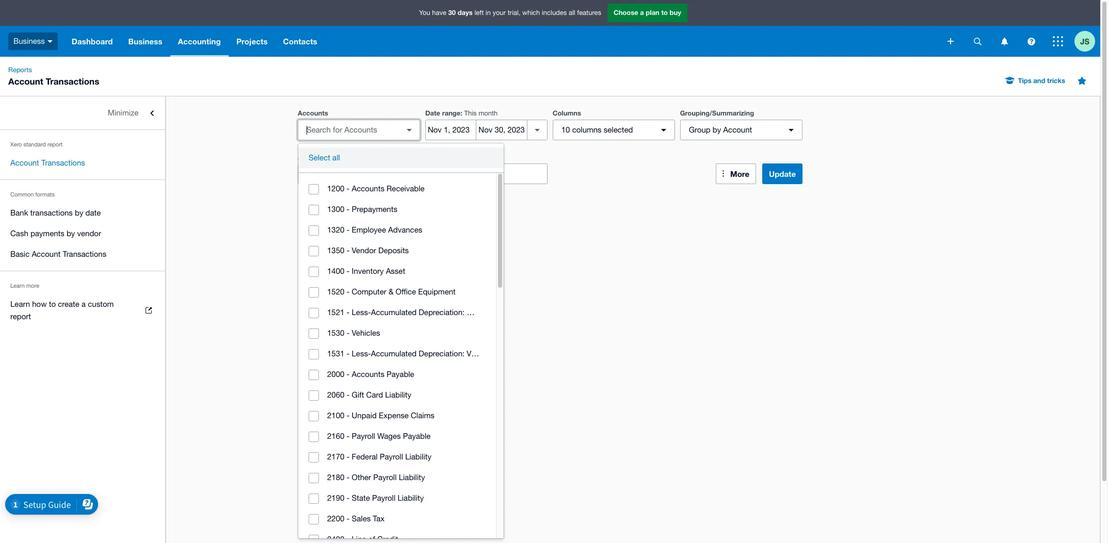 Task type: vqa. For each thing, say whether or not it's contained in the screenshot.
middle 21
no



Task type: describe. For each thing, give the bounding box(es) containing it.
liability for 2060 - gift card liability
[[385, 391, 412, 400]]

filter
[[446, 169, 464, 178]]

tips and tricks
[[1019, 76, 1066, 85]]

basic account transactions link
[[0, 244, 165, 265]]

account inside reports account transactions
[[8, 76, 43, 87]]

reports account transactions
[[8, 66, 99, 87]]

learn for learn how to create a custom report
[[10, 300, 30, 309]]

dashboard
[[72, 37, 113, 46]]

business inside dropdown button
[[128, 37, 163, 46]]

business inside popup button
[[13, 37, 45, 45]]

common formats
[[10, 192, 55, 198]]

range
[[442, 109, 461, 117]]

1521
[[327, 308, 345, 317]]

- for 1400
[[347, 267, 350, 276]]

2170
[[327, 453, 345, 462]]

with
[[325, 169, 339, 178]]

payroll inside 'button'
[[352, 432, 375, 441]]

receivable
[[387, 184, 425, 193]]

wages
[[377, 432, 401, 441]]

liability for 2190 - state payroll liability
[[398, 494, 424, 503]]

projects
[[236, 37, 268, 46]]

buy
[[670, 8, 682, 17]]

accounting button
[[170, 26, 229, 57]]

more button
[[716, 164, 756, 184]]

10
[[562, 125, 570, 134]]

1200 - accounts receivable button
[[298, 179, 496, 200]]

2200 - sales tax
[[327, 515, 385, 524]]

2060 - gift card liability button
[[298, 385, 496, 406]]

payable inside 'button'
[[403, 432, 431, 441]]

plan
[[646, 8, 660, 17]]

month
[[479, 109, 498, 117]]

include
[[338, 153, 362, 161]]

inventory
[[352, 267, 384, 276]]

projects button
[[229, 26, 276, 57]]

1400 - inventory asset button
[[298, 261, 496, 282]]

computer inside 1520 - computer & office equipment button
[[352, 288, 387, 296]]

to inside learn how to create a custom report
[[49, 300, 56, 309]]

2000
[[327, 370, 345, 379]]

1350 - vendor deposits
[[327, 246, 409, 255]]

employee
[[352, 226, 386, 234]]

features
[[577, 9, 602, 17]]

grouping/summarizing
[[680, 109, 754, 117]]

group by account button
[[680, 120, 803, 140]]

2060
[[327, 391, 345, 400]]

only with transactions button
[[298, 164, 420, 184]]

and
[[1034, 76, 1046, 85]]

depreciation: for vehicles
[[419, 350, 465, 358]]

2190 - state payroll liability button
[[298, 488, 496, 509]]

a inside banner
[[640, 8, 644, 17]]

columns
[[553, 109, 581, 117]]

1 vertical spatial office
[[511, 308, 531, 317]]

learn how to create a custom report
[[10, 300, 114, 321]]

- for 2190
[[347, 494, 350, 503]]

1400 - inventory asset
[[327, 267, 405, 276]]

learn more
[[10, 283, 39, 289]]

Select start date field
[[426, 120, 476, 140]]

all inside you have 30 days left in your trial, which includes all features
[[569, 9, 576, 17]]

list box containing select all
[[298, 144, 571, 544]]

group containing select all
[[298, 144, 571, 544]]

remove from favorites image
[[1072, 70, 1093, 91]]

select
[[309, 153, 330, 162]]

1 vertical spatial to
[[330, 153, 337, 161]]

account transactions link
[[0, 153, 165, 173]]

- for 1300
[[347, 205, 350, 214]]

cash payments by vendor link
[[0, 224, 165, 244]]

only with transactions
[[307, 169, 384, 178]]

vendor
[[352, 246, 376, 255]]

xero
[[10, 141, 22, 148]]

1400
[[327, 267, 345, 276]]

date
[[85, 209, 101, 217]]

1521 - less-accumulated depreciation: computer & office equipment button
[[298, 303, 571, 323]]

transactions for basic account transactions
[[63, 250, 106, 259]]

1320
[[327, 226, 345, 234]]

which
[[523, 9, 540, 17]]

1530 - vehicles
[[327, 329, 380, 338]]

account inside popup button
[[724, 125, 752, 134]]

liability for 2170 - federal payroll liability
[[405, 453, 432, 462]]

dashboard link
[[64, 26, 121, 57]]

payroll for other
[[373, 473, 397, 482]]

2160 - payroll wages payable button
[[298, 427, 496, 447]]

other
[[352, 473, 371, 482]]

you have 30 days left in your trial, which includes all features
[[419, 8, 602, 17]]

more
[[731, 169, 750, 179]]

selected
[[604, 125, 633, 134]]

choose
[[614, 8, 639, 17]]

computer inside 1521 - less-accumulated depreciation: computer & office equipment button
[[467, 308, 502, 317]]

svg image inside business popup button
[[47, 40, 53, 43]]

- for 2000
[[347, 370, 350, 379]]

tricks
[[1048, 76, 1066, 85]]

accumulated for 1521
[[371, 308, 417, 317]]

accounts up 2060 - gift card liability
[[352, 370, 385, 379]]

navigation containing dashboard
[[64, 26, 941, 57]]

payable inside button
[[387, 370, 414, 379]]

payroll for state
[[372, 494, 396, 503]]

only
[[307, 169, 323, 178]]

claims
[[411, 412, 435, 420]]

reports link
[[4, 65, 36, 75]]

2100 - unpaid expense claims
[[327, 412, 435, 420]]

- for 1521
[[347, 308, 350, 317]]

federal
[[352, 453, 378, 462]]

basic
[[10, 250, 30, 259]]

1 horizontal spatial &
[[504, 308, 509, 317]]

accumulated for 1531
[[371, 350, 417, 358]]



Task type: locate. For each thing, give the bounding box(es) containing it.
1 horizontal spatial all
[[569, 9, 576, 17]]

includes
[[542, 9, 567, 17]]

1 vertical spatial computer
[[467, 308, 502, 317]]

1 vertical spatial learn
[[10, 300, 30, 309]]

0 vertical spatial by
[[713, 125, 721, 134]]

- for 1531
[[347, 350, 350, 358]]

- right 1530
[[347, 329, 350, 338]]

2060 - gift card liability
[[327, 391, 412, 400]]

0 horizontal spatial svg image
[[1028, 37, 1036, 45]]

open image
[[399, 120, 420, 140]]

liability down 2170 - federal payroll liability button
[[399, 473, 425, 482]]

payroll down the 2170 - federal payroll liability
[[373, 473, 397, 482]]

- right 1400
[[347, 267, 350, 276]]

0 vertical spatial vehicles
[[352, 329, 380, 338]]

all inside button
[[333, 153, 340, 162]]

a right create
[[82, 300, 86, 309]]

2 vertical spatial to
[[49, 300, 56, 309]]

your
[[493, 9, 506, 17]]

- for 1350
[[347, 246, 350, 255]]

deposits
[[378, 246, 409, 255]]

1 vertical spatial all
[[333, 153, 340, 162]]

unpaid
[[352, 412, 377, 420]]

accumulated down 1520 - computer & office equipment button
[[371, 308, 417, 317]]

0 vertical spatial payable
[[387, 370, 414, 379]]

by inside popup button
[[713, 125, 721, 134]]

payroll down unpaid
[[352, 432, 375, 441]]

0 horizontal spatial computer
[[352, 288, 387, 296]]

banner
[[0, 0, 1101, 57]]

2160 - payroll wages payable
[[327, 432, 431, 441]]

1 vertical spatial accumulated
[[371, 350, 417, 358]]

update
[[769, 169, 796, 179]]

office
[[396, 288, 416, 296], [511, 308, 531, 317]]

less- up 1530 - vehicles
[[352, 308, 371, 317]]

1 horizontal spatial equipment
[[533, 308, 571, 317]]

0 horizontal spatial to
[[49, 300, 56, 309]]

more
[[26, 283, 39, 289]]

1 learn from the top
[[10, 283, 25, 289]]

1 less- from the top
[[352, 308, 371, 317]]

filter button
[[425, 164, 548, 184]]

tips
[[1019, 76, 1032, 85]]

how
[[32, 300, 47, 309]]

1 vertical spatial &
[[504, 308, 509, 317]]

17 - from the top
[[347, 515, 350, 524]]

0 horizontal spatial equipment
[[418, 288, 456, 296]]

depreciation:
[[419, 308, 465, 317], [419, 350, 465, 358]]

vehicles inside button
[[467, 350, 495, 358]]

payable down claims
[[403, 432, 431, 441]]

transactions
[[46, 76, 99, 87], [41, 159, 85, 167], [63, 250, 106, 259]]

14 - from the top
[[347, 453, 350, 462]]

Search for Accounts text field
[[298, 120, 401, 140]]

depreciation: down 1520 - computer & office equipment button
[[419, 308, 465, 317]]

0 horizontal spatial report
[[10, 312, 31, 321]]

list of convenience dates image
[[527, 120, 548, 140]]

0 vertical spatial office
[[396, 288, 416, 296]]

1531
[[327, 350, 345, 358]]

accumulated down 1530 - vehicles button
[[371, 350, 417, 358]]

- for 2060
[[347, 391, 350, 400]]

1 vertical spatial equipment
[[533, 308, 571, 317]]

2 vertical spatial transactions
[[63, 250, 106, 259]]

- inside 'button'
[[347, 432, 350, 441]]

transactions down formats
[[30, 209, 73, 217]]

15 - from the top
[[347, 473, 350, 482]]

6 - from the top
[[347, 288, 350, 296]]

transactions down xero standard report
[[41, 159, 85, 167]]

learn inside learn how to create a custom report
[[10, 300, 30, 309]]

by down grouping/summarizing
[[713, 125, 721, 134]]

js
[[1081, 36, 1090, 46]]

2170 - federal payroll liability
[[327, 453, 432, 462]]

- inside button
[[347, 494, 350, 503]]

select all
[[309, 153, 340, 162]]

sales
[[352, 515, 371, 524]]

- right 2000
[[347, 370, 350, 379]]

svg image
[[1053, 36, 1064, 46], [1028, 37, 1036, 45]]

- right 1320
[[347, 226, 350, 234]]

11 - from the top
[[347, 391, 350, 400]]

cash
[[10, 229, 28, 238]]

gift
[[352, 391, 364, 400]]

0 vertical spatial less-
[[352, 308, 371, 317]]

1 vertical spatial a
[[82, 300, 86, 309]]

all up with
[[333, 153, 340, 162]]

2180
[[327, 473, 345, 482]]

4 - from the top
[[347, 246, 350, 255]]

payable
[[387, 370, 414, 379], [403, 432, 431, 441]]

0 vertical spatial to
[[662, 8, 668, 17]]

to
[[662, 8, 668, 17], [330, 153, 337, 161], [49, 300, 56, 309]]

accounts up search for accounts text field
[[298, 109, 328, 117]]

1200 - accounts receivable
[[327, 184, 425, 193]]

- right '1300'
[[347, 205, 350, 214]]

date
[[425, 109, 440, 117]]

account transactions
[[10, 159, 85, 167]]

transactions inside reports account transactions
[[46, 76, 99, 87]]

2 depreciation: from the top
[[419, 350, 465, 358]]

report inside learn how to create a custom report
[[10, 312, 31, 321]]

state
[[352, 494, 370, 503]]

liability
[[385, 391, 412, 400], [405, 453, 432, 462], [399, 473, 425, 482], [398, 494, 424, 503]]

svg image
[[974, 37, 982, 45], [1001, 37, 1008, 45], [948, 38, 954, 44], [47, 40, 53, 43]]

- for 1320
[[347, 226, 350, 234]]

all left "features"
[[569, 9, 576, 17]]

0 horizontal spatial business
[[13, 37, 45, 45]]

7 - from the top
[[347, 308, 350, 317]]

days
[[458, 8, 473, 17]]

0 horizontal spatial office
[[396, 288, 416, 296]]

payroll down wages
[[380, 453, 403, 462]]

0 vertical spatial report
[[47, 141, 63, 148]]

liability down 2180 - other payroll liability button
[[398, 494, 424, 503]]

10 columns selected
[[562, 125, 633, 134]]

- right '1531'
[[347, 350, 350, 358]]

tax
[[373, 515, 385, 524]]

a left plan
[[640, 8, 644, 17]]

less- for 1521
[[352, 308, 371, 317]]

2100 - unpaid expense claims button
[[298, 406, 496, 427]]

banner containing js
[[0, 0, 1101, 57]]

1 vertical spatial depreciation:
[[419, 350, 465, 358]]

1 depreciation: from the top
[[419, 308, 465, 317]]

:
[[461, 109, 463, 117]]

learn down learn more
[[10, 300, 30, 309]]

1 vertical spatial transactions
[[41, 159, 85, 167]]

a inside learn how to create a custom report
[[82, 300, 86, 309]]

xero standard report
[[10, 141, 63, 148]]

learn how to create a custom report link
[[0, 294, 165, 327]]

2 learn from the top
[[10, 300, 30, 309]]

prepayments
[[352, 205, 398, 214]]

advances
[[388, 226, 422, 234]]

- for 1200
[[347, 184, 350, 193]]

report
[[47, 141, 63, 148], [10, 312, 31, 321]]

tips and tricks button
[[1000, 72, 1072, 89]]

account down payments
[[32, 250, 61, 259]]

learn for learn more
[[10, 283, 25, 289]]

transactions up minimize button at left
[[46, 76, 99, 87]]

standard
[[23, 141, 46, 148]]

business button
[[121, 26, 170, 57]]

0 vertical spatial computer
[[352, 288, 387, 296]]

0 vertical spatial &
[[389, 288, 394, 296]]

report up "account transactions"
[[47, 141, 63, 148]]

asset
[[386, 267, 405, 276]]

- right 2160
[[347, 432, 350, 441]]

- right 2100
[[347, 412, 350, 420]]

learn left the "more"
[[10, 283, 25, 289]]

accounts up 1300 - prepayments
[[352, 184, 385, 193]]

1 horizontal spatial a
[[640, 8, 644, 17]]

- right 2180
[[347, 473, 350, 482]]

liability for 2180 - other payroll liability
[[399, 473, 425, 482]]

Select end date field
[[477, 120, 527, 140]]

1531 - less-accumulated depreciation: vehicles
[[327, 350, 495, 358]]

- for 2200
[[347, 515, 350, 524]]

- right 1350
[[347, 246, 350, 255]]

1 horizontal spatial computer
[[467, 308, 502, 317]]

choose a plan to buy
[[614, 8, 682, 17]]

- for 2100
[[347, 412, 350, 420]]

0 vertical spatial a
[[640, 8, 644, 17]]

svg image left js
[[1053, 36, 1064, 46]]

payroll for federal
[[380, 453, 403, 462]]

formats
[[35, 192, 55, 198]]

1 vertical spatial report
[[10, 312, 31, 321]]

transactions for reports account transactions
[[46, 76, 99, 87]]

1531 - less-accumulated depreciation: vehicles button
[[298, 344, 496, 365]]

payroll up tax on the bottom of the page
[[372, 494, 396, 503]]

- right 2190
[[347, 494, 350, 503]]

you
[[419, 9, 430, 17]]

1 vertical spatial vehicles
[[467, 350, 495, 358]]

2200
[[327, 515, 345, 524]]

0 vertical spatial all
[[569, 9, 576, 17]]

None field
[[298, 120, 420, 140]]

1 vertical spatial less-
[[352, 350, 371, 358]]

group by account
[[689, 125, 752, 134]]

1 vertical spatial by
[[75, 209, 83, 217]]

0 horizontal spatial &
[[389, 288, 394, 296]]

1350 - vendor deposits button
[[298, 241, 496, 262]]

13 - from the top
[[347, 432, 350, 441]]

- for 1520
[[347, 288, 350, 296]]

0 vertical spatial equipment
[[418, 288, 456, 296]]

10 - from the top
[[347, 370, 350, 379]]

1 horizontal spatial vehicles
[[467, 350, 495, 358]]

3 - from the top
[[347, 226, 350, 234]]

0 horizontal spatial a
[[82, 300, 86, 309]]

5 - from the top
[[347, 267, 350, 276]]

0 horizontal spatial vehicles
[[352, 329, 380, 338]]

2170 - federal payroll liability button
[[298, 447, 496, 468]]

less- down 1530 - vehicles
[[352, 350, 371, 358]]

minimize
[[108, 108, 139, 117]]

payable down 1531 - less-accumulated depreciation: vehicles button
[[387, 370, 414, 379]]

date range : this month
[[425, 109, 498, 117]]

by
[[713, 125, 721, 134], [75, 209, 83, 217], [67, 229, 75, 238]]

- right 1200
[[347, 184, 350, 193]]

0 vertical spatial depreciation:
[[419, 308, 465, 317]]

accounts up 'only'
[[298, 153, 328, 161]]

common
[[10, 192, 34, 198]]

liability down 2000 - accounts payable button
[[385, 391, 412, 400]]

vendor
[[77, 229, 101, 238]]

1 horizontal spatial svg image
[[1053, 36, 1064, 46]]

by left date at the top left
[[75, 209, 83, 217]]

group
[[298, 144, 571, 544]]

0 vertical spatial learn
[[10, 283, 25, 289]]

a
[[640, 8, 644, 17], [82, 300, 86, 309]]

account down xero
[[10, 159, 39, 167]]

report down learn more
[[10, 312, 31, 321]]

1 horizontal spatial office
[[511, 308, 531, 317]]

1520 - computer & office equipment
[[327, 288, 456, 296]]

contacts button
[[276, 26, 325, 57]]

- right 2170
[[347, 453, 350, 462]]

expense
[[379, 412, 409, 420]]

bank transactions by date link
[[0, 203, 165, 224]]

transactions down cash payments by vendor link
[[63, 250, 106, 259]]

update button
[[763, 164, 803, 184]]

liability down 2160 - payroll wages payable 'button'
[[405, 453, 432, 462]]

account down reports link
[[8, 76, 43, 87]]

1520
[[327, 288, 345, 296]]

transactions up 1200 - accounts receivable
[[341, 169, 384, 178]]

9 - from the top
[[347, 350, 350, 358]]

- for 1530
[[347, 329, 350, 338]]

- for 2160
[[347, 432, 350, 441]]

2 horizontal spatial to
[[662, 8, 668, 17]]

2 accumulated from the top
[[371, 350, 417, 358]]

1 horizontal spatial report
[[47, 141, 63, 148]]

16 - from the top
[[347, 494, 350, 503]]

2100
[[327, 412, 345, 420]]

transactions inside popup button
[[341, 169, 384, 178]]

list box
[[298, 144, 571, 544]]

2 - from the top
[[347, 205, 350, 214]]

less- for 1531
[[352, 350, 371, 358]]

depreciation: down 1521 - less-accumulated depreciation: computer & office equipment button
[[419, 350, 465, 358]]

0 horizontal spatial all
[[333, 153, 340, 162]]

0 horizontal spatial transactions
[[30, 209, 73, 217]]

1 vertical spatial transactions
[[30, 209, 73, 217]]

- right 1521 in the left of the page
[[347, 308, 350, 317]]

1320 - employee advances
[[327, 226, 422, 234]]

liability inside button
[[398, 494, 424, 503]]

navigation
[[64, 26, 941, 57]]

to right how
[[49, 300, 56, 309]]

0 vertical spatial transactions
[[341, 169, 384, 178]]

8 - from the top
[[347, 329, 350, 338]]

to left include on the top left
[[330, 153, 337, 161]]

1530
[[327, 329, 345, 338]]

1 - from the top
[[347, 184, 350, 193]]

12 - from the top
[[347, 412, 350, 420]]

- right 2200
[[347, 515, 350, 524]]

by for vendor
[[67, 229, 75, 238]]

0 vertical spatial transactions
[[46, 76, 99, 87]]

2 less- from the top
[[352, 350, 371, 358]]

1 horizontal spatial business
[[128, 37, 163, 46]]

by left vendor
[[67, 229, 75, 238]]

equipment
[[418, 288, 456, 296], [533, 308, 571, 317]]

1 vertical spatial payable
[[403, 432, 431, 441]]

depreciation: for computer
[[419, 308, 465, 317]]

this
[[464, 109, 477, 117]]

1 horizontal spatial to
[[330, 153, 337, 161]]

by for date
[[75, 209, 83, 217]]

to left buy on the right top of the page
[[662, 8, 668, 17]]

to inside banner
[[662, 8, 668, 17]]

account down grouping/summarizing
[[724, 125, 752, 134]]

1 accumulated from the top
[[371, 308, 417, 317]]

- for 2170
[[347, 453, 350, 462]]

- right 1520
[[347, 288, 350, 296]]

- for 2180
[[347, 473, 350, 482]]

- left gift
[[347, 391, 350, 400]]

minimize button
[[0, 103, 165, 123]]

group
[[689, 125, 711, 134]]

vehicles
[[352, 329, 380, 338], [467, 350, 495, 358]]

svg image up tips and tricks button
[[1028, 37, 1036, 45]]

vehicles inside button
[[352, 329, 380, 338]]

2 vertical spatial by
[[67, 229, 75, 238]]

2190 - state payroll liability
[[327, 494, 424, 503]]

trial,
[[508, 9, 521, 17]]

1 horizontal spatial transactions
[[341, 169, 384, 178]]

0 vertical spatial accumulated
[[371, 308, 417, 317]]

payroll inside button
[[372, 494, 396, 503]]

2180 - other payroll liability button
[[298, 468, 496, 489]]



